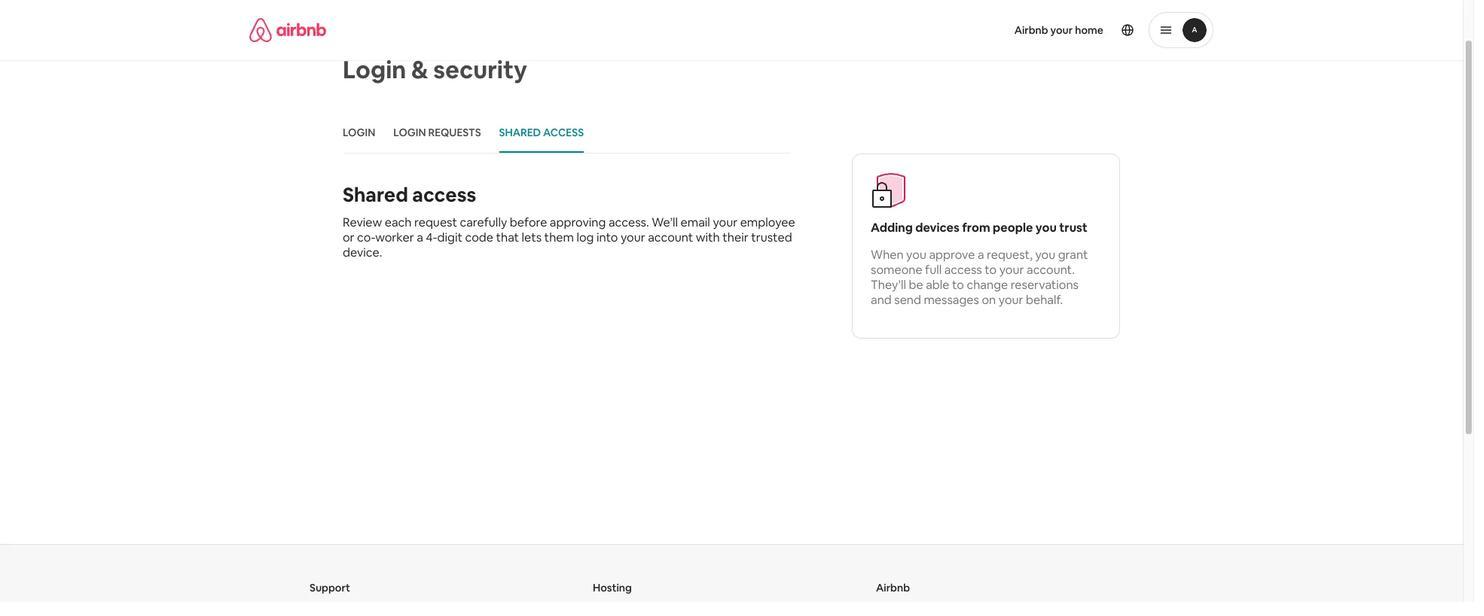 Task type: vqa. For each thing, say whether or not it's contained in the screenshot.
2nd Manage from the right
no



Task type: describe. For each thing, give the bounding box(es) containing it.
request
[[414, 215, 457, 230]]

and
[[871, 292, 892, 308]]

0 horizontal spatial to
[[952, 277, 964, 293]]

approve
[[929, 247, 975, 263]]

tab list containing login
[[343, 114, 791, 154]]

access.
[[609, 215, 649, 230]]

&
[[411, 54, 428, 85]]

account.
[[1027, 262, 1075, 278]]

support
[[310, 581, 350, 595]]

login requests
[[393, 126, 481, 139]]

each
[[385, 215, 412, 230]]

access inside shared access review each request carefully before approving access. we'll email your employee or co-worker a 4-digit code that lets them log into your account with their trusted device.
[[412, 182, 476, 208]]

reservations
[[1011, 277, 1079, 293]]

that
[[496, 230, 519, 246]]

request,
[[987, 247, 1033, 263]]

shared access button
[[499, 114, 584, 153]]

airbnb your home link
[[1005, 14, 1112, 46]]

employee
[[740, 215, 795, 230]]

a inside shared access review each request carefully before approving access. we'll email your employee or co-worker a 4-digit code that lets them log into your account with their trusted device.
[[417, 230, 423, 246]]

you left grant
[[1035, 247, 1055, 263]]

someone
[[871, 262, 922, 278]]

you left trust
[[1036, 220, 1057, 236]]

before
[[510, 215, 547, 230]]

be
[[909, 277, 923, 293]]

they'll
[[871, 277, 906, 293]]

when
[[871, 247, 904, 263]]

adding devices from people you trust
[[871, 220, 1088, 236]]

them
[[544, 230, 574, 246]]

people
[[993, 220, 1033, 236]]

able
[[926, 277, 949, 293]]

email
[[681, 215, 710, 230]]

adding
[[871, 220, 913, 236]]

airbnb your home
[[1014, 23, 1103, 37]]

4-
[[426, 230, 437, 246]]

approving
[[550, 215, 606, 230]]

shared access
[[499, 126, 584, 139]]

login & security
[[343, 54, 527, 85]]

hosting
[[593, 581, 632, 595]]

access
[[543, 126, 584, 139]]

devices
[[915, 220, 960, 236]]

full
[[925, 262, 942, 278]]

login for login requests
[[393, 126, 426, 139]]

login
[[343, 54, 406, 85]]

trust
[[1059, 220, 1088, 236]]

airbnb for airbnb
[[876, 581, 910, 595]]



Task type: locate. For each thing, give the bounding box(es) containing it.
shared
[[499, 126, 541, 139]]

digit
[[437, 230, 462, 246]]

shared
[[343, 182, 408, 208]]

login up shared
[[343, 126, 375, 139]]

1 horizontal spatial access
[[944, 262, 982, 278]]

lets
[[522, 230, 542, 246]]

access right full
[[944, 262, 982, 278]]

review
[[343, 215, 382, 230]]

1 horizontal spatial a
[[978, 247, 984, 263]]

1 horizontal spatial airbnb
[[1014, 23, 1048, 37]]

0 horizontal spatial a
[[417, 230, 423, 246]]

you
[[1036, 220, 1057, 236], [906, 247, 926, 263], [1035, 247, 1055, 263]]

we'll
[[652, 215, 678, 230]]

messages
[[924, 292, 979, 308]]

access up request
[[412, 182, 476, 208]]

worker
[[375, 230, 414, 246]]

code
[[465, 230, 493, 246]]

airbnb inside profile element
[[1014, 23, 1048, 37]]

to up on at the right of the page
[[985, 262, 997, 278]]

1 vertical spatial airbnb
[[876, 581, 910, 595]]

a left 4-
[[417, 230, 423, 246]]

on
[[982, 292, 996, 308]]

a
[[417, 230, 423, 246], [978, 247, 984, 263]]

login
[[343, 126, 375, 139], [393, 126, 426, 139]]

access inside "when you approve a request, you grant someone full access to your account. they'll be able to change reservations and send messages on your behalf."
[[944, 262, 982, 278]]

airbnb for airbnb your home
[[1014, 23, 1048, 37]]

access
[[412, 182, 476, 208], [944, 262, 982, 278]]

a inside "when you approve a request, you grant someone full access to your account. they'll be able to change reservations and send messages on your behalf."
[[978, 247, 984, 263]]

profile element
[[749, 0, 1213, 60]]

shared access review each request carefully before approving access. we'll email your employee or co-worker a 4-digit code that lets them log into your account with their trusted device.
[[343, 182, 795, 261]]

carefully
[[460, 215, 507, 230]]

send
[[894, 292, 921, 308]]

login button
[[343, 114, 375, 153]]

your
[[1050, 23, 1073, 37], [713, 215, 738, 230], [621, 230, 645, 246], [999, 262, 1024, 278], [999, 292, 1023, 308]]

2 login from the left
[[393, 126, 426, 139]]

co-
[[357, 230, 375, 246]]

login requests button
[[393, 114, 481, 153]]

0 horizontal spatial access
[[412, 182, 476, 208]]

0 vertical spatial airbnb
[[1014, 23, 1048, 37]]

security
[[433, 54, 527, 85]]

1 login from the left
[[343, 126, 375, 139]]

airbnb
[[1014, 23, 1048, 37], [876, 581, 910, 595]]

0 horizontal spatial airbnb
[[876, 581, 910, 595]]

you right when
[[906, 247, 926, 263]]

log
[[576, 230, 594, 246]]

to right "able"
[[952, 277, 964, 293]]

or
[[343, 230, 354, 246]]

1 horizontal spatial to
[[985, 262, 997, 278]]

1 vertical spatial a
[[978, 247, 984, 263]]

0 vertical spatial access
[[412, 182, 476, 208]]

their
[[723, 230, 748, 246]]

your inside 'airbnb your home' link
[[1050, 23, 1073, 37]]

behalf.
[[1026, 292, 1063, 308]]

grant
[[1058, 247, 1088, 263]]

requests
[[428, 126, 481, 139]]

to
[[985, 262, 997, 278], [952, 277, 964, 293]]

change
[[967, 277, 1008, 293]]

trusted
[[751, 230, 792, 246]]

login inside button
[[393, 126, 426, 139]]

login for login
[[343, 126, 375, 139]]

from
[[962, 220, 990, 236]]

with
[[696, 230, 720, 246]]

a down adding devices from people you trust
[[978, 247, 984, 263]]

login left requests
[[393, 126, 426, 139]]

1 vertical spatial access
[[944, 262, 982, 278]]

0 vertical spatial a
[[417, 230, 423, 246]]

into
[[597, 230, 618, 246]]

tab list
[[343, 114, 791, 154]]

device.
[[343, 245, 382, 261]]

account
[[648, 230, 693, 246]]

when you approve a request, you grant someone full access to your account. they'll be able to change reservations and send messages on your behalf.
[[871, 247, 1088, 308]]

1 horizontal spatial login
[[393, 126, 426, 139]]

0 horizontal spatial login
[[343, 126, 375, 139]]

home
[[1075, 23, 1103, 37]]



